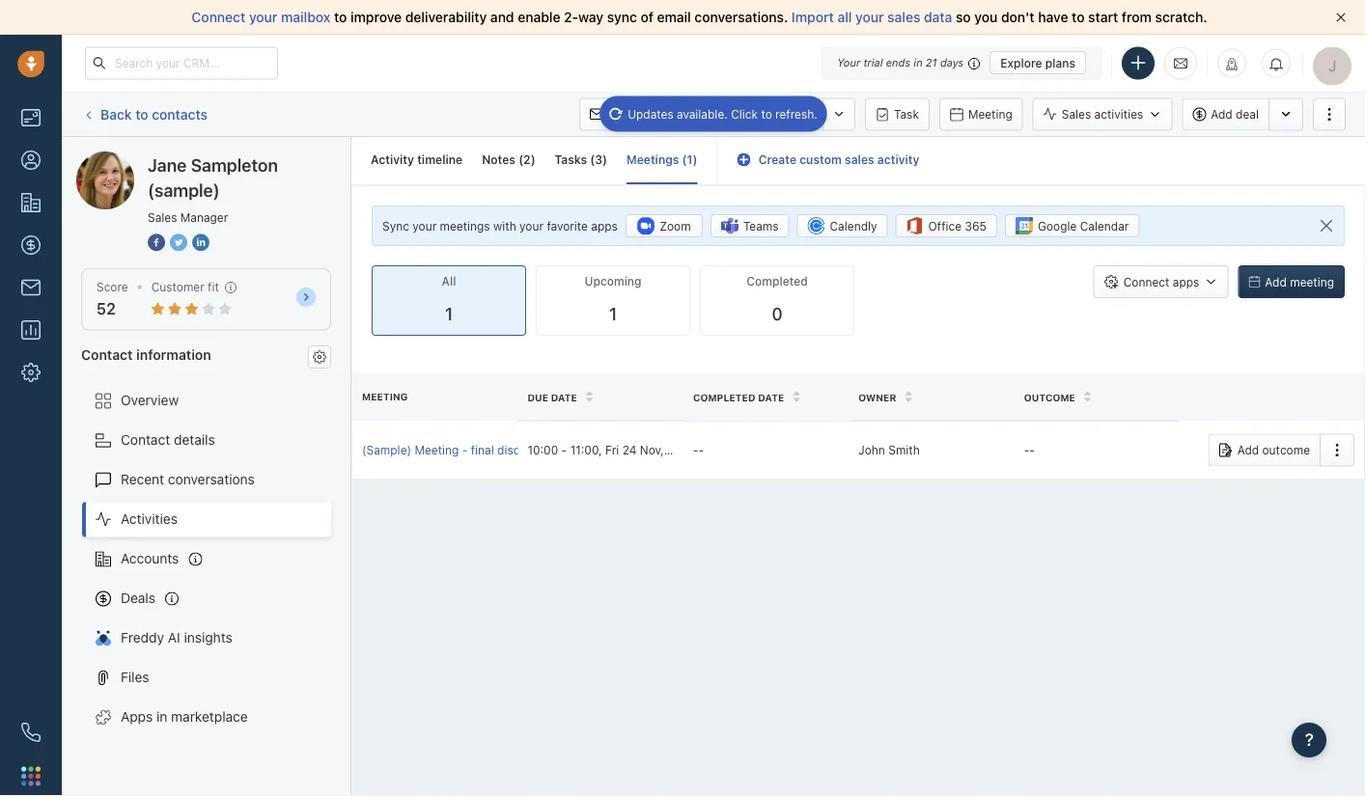 Task type: vqa. For each thing, say whether or not it's contained in the screenshot.
THE UPDATES
yes



Task type: locate. For each thing, give the bounding box(es) containing it.
1 right meetings
[[687, 153, 693, 167]]

back to contacts link
[[81, 99, 209, 130]]

timeline
[[417, 153, 463, 167]]

of
[[641, 9, 654, 25]]

0 vertical spatial completed
[[747, 275, 808, 288]]

1 horizontal spatial )
[[603, 153, 607, 167]]

smith
[[889, 443, 920, 457]]

(sample) up manager
[[219, 151, 273, 167]]

contact information
[[81, 346, 211, 362]]

1 horizontal spatial (
[[590, 153, 595, 167]]

1 vertical spatial in
[[156, 709, 167, 725]]

1 vertical spatial sales
[[148, 210, 177, 224]]

marketplace
[[171, 709, 248, 725]]

connect for connect apps
[[1124, 275, 1170, 289]]

discussion
[[497, 443, 555, 457]]

1 date from the left
[[551, 392, 577, 403]]

date down "0"
[[758, 392, 784, 403]]

0 horizontal spatial in
[[156, 709, 167, 725]]

sales for sales activities
[[1062, 108, 1091, 121]]

sales left data
[[887, 9, 920, 25]]

calendly
[[830, 219, 877, 233]]

0 horizontal spatial sales
[[845, 153, 874, 167]]

to left start
[[1072, 9, 1085, 25]]

3
[[595, 153, 603, 167]]

start
[[1088, 9, 1118, 25]]

sales left activities
[[1062, 108, 1091, 121]]

0 horizontal spatial (
[[519, 153, 523, 167]]

sampleton up manager
[[191, 154, 278, 175]]

0 vertical spatial apps
[[591, 219, 618, 233]]

improve
[[351, 9, 402, 25]]

your
[[249, 9, 277, 25], [856, 9, 884, 25], [413, 219, 437, 233], [520, 219, 544, 233]]

completed up 2023
[[693, 392, 755, 403]]

0 horizontal spatial add
[[1211, 108, 1233, 121]]

(sample) up sales manager in the left top of the page
[[148, 180, 220, 200]]

52 button
[[97, 300, 116, 318]]

0 horizontal spatial deal
[[614, 443, 637, 457]]

conversations
[[168, 472, 255, 488]]

1 horizontal spatial sales
[[887, 9, 920, 25]]

) right tasks
[[603, 153, 607, 167]]

details
[[174, 432, 215, 448]]

1 vertical spatial completed
[[693, 392, 755, 403]]

2 horizontal spatial meeting
[[968, 108, 1013, 121]]

apps
[[121, 709, 153, 725]]

0 vertical spatial connect
[[192, 9, 246, 25]]

add inside button
[[1237, 444, 1259, 457]]

1 down the all
[[445, 304, 453, 325]]

1 horizontal spatial jane
[[148, 154, 187, 175]]

mng settings image
[[313, 350, 326, 364]]

activity timeline
[[371, 153, 463, 167]]

add
[[1211, 108, 1233, 121], [1265, 275, 1287, 289], [1237, 444, 1259, 457]]

2 horizontal spatial add
[[1265, 275, 1287, 289]]

sales activities button
[[1033, 98, 1182, 131], [1033, 98, 1172, 131]]

11:00,
[[570, 443, 602, 457]]

back
[[100, 106, 132, 122]]

meeting down explore
[[968, 108, 1013, 121]]

freddy
[[121, 630, 164, 646]]

1 horizontal spatial 1
[[609, 304, 617, 325]]

call button
[[658, 98, 717, 131]]

1 vertical spatial contact
[[121, 432, 170, 448]]

4 - from the left
[[699, 443, 704, 457]]

0 horizontal spatial sales
[[148, 210, 177, 224]]

google calendar
[[1038, 219, 1129, 233]]

files
[[121, 670, 149, 686]]

your right the all
[[856, 9, 884, 25]]

activities
[[121, 511, 178, 527]]

2 vertical spatial add
[[1237, 444, 1259, 457]]

tasks ( 3 )
[[555, 153, 607, 167]]

date right due
[[551, 392, 577, 403]]

explore plans
[[1000, 56, 1076, 70]]

updates available. click to refresh.
[[628, 107, 818, 121]]

2 horizontal spatial )
[[693, 153, 698, 167]]

sms
[[788, 108, 813, 121]]

sales
[[1062, 108, 1091, 121], [148, 210, 177, 224]]

1 horizontal spatial add
[[1237, 444, 1259, 457]]

phone image
[[21, 723, 41, 742]]

( right tasks
[[590, 153, 595, 167]]

contact up recent
[[121, 432, 170, 448]]

0 vertical spatial deal
[[1236, 108, 1259, 121]]

2-
[[564, 9, 578, 25]]

2 ( from the left
[[590, 153, 595, 167]]

( right meetings
[[682, 153, 687, 167]]

2 vertical spatial meeting
[[415, 443, 459, 457]]

all
[[442, 275, 456, 288]]

connect apps button
[[1094, 266, 1228, 298], [1094, 266, 1228, 298]]

1 horizontal spatial sales
[[1062, 108, 1091, 121]]

1 horizontal spatial meeting
[[415, 443, 459, 457]]

1 horizontal spatial in
[[914, 56, 923, 69]]

upcoming
[[585, 275, 642, 288]]

sales left activity
[[845, 153, 874, 167]]

to right mailbox
[[334, 9, 347, 25]]

deal
[[1236, 108, 1259, 121], [614, 443, 637, 457]]

sales up facebook circled image
[[148, 210, 177, 224]]

sampleton
[[148, 151, 215, 167], [191, 154, 278, 175]]

5 - from the left
[[1024, 443, 1030, 457]]

nov,
[[640, 443, 664, 457]]

sales activities
[[1062, 108, 1143, 121]]

meetings ( 1 )
[[627, 153, 698, 167]]

1 ( from the left
[[519, 153, 523, 167]]

jane down back
[[115, 151, 145, 167]]

0 horizontal spatial connect
[[192, 9, 246, 25]]

add meeting button
[[1238, 266, 1345, 298]]

ai
[[168, 630, 180, 646]]

to right back
[[135, 106, 148, 122]]

your left mailbox
[[249, 9, 277, 25]]

connect for connect your mailbox to improve deliverability and enable 2-way sync of email conversations. import all your sales data so you don't have to start from scratch.
[[192, 9, 246, 25]]

1 horizontal spatial deal
[[1236, 108, 1259, 121]]

1 horizontal spatial apps
[[1173, 275, 1200, 289]]

linkedin circled image
[[192, 232, 210, 252]]

office 365 button
[[896, 214, 997, 238]]

) right meetings
[[693, 153, 698, 167]]

days
[[940, 56, 964, 69]]

3 - from the left
[[693, 443, 699, 457]]

all
[[838, 9, 852, 25]]

don't
[[1001, 9, 1035, 25]]

( right notes
[[519, 153, 523, 167]]

(sample) meeting - final discussion about the deal link
[[362, 442, 637, 459]]

) right notes
[[531, 153, 535, 167]]

in right apps
[[156, 709, 167, 725]]

1 down upcoming
[[609, 304, 617, 325]]

sales manager
[[148, 210, 228, 224]]

to
[[334, 9, 347, 25], [1072, 9, 1085, 25], [135, 106, 148, 122], [761, 107, 772, 121]]

0 horizontal spatial 1
[[445, 304, 453, 325]]

1 vertical spatial connect
[[1124, 275, 1170, 289]]

completed up "0"
[[747, 275, 808, 288]]

information
[[136, 346, 211, 362]]

1 horizontal spatial date
[[758, 392, 784, 403]]

1 vertical spatial apps
[[1173, 275, 1200, 289]]

email image
[[1174, 55, 1188, 71]]

0 vertical spatial sales
[[1062, 108, 1091, 121]]

activities
[[1094, 108, 1143, 121]]

activity
[[371, 153, 414, 167]]

task
[[894, 108, 919, 121]]

meeting left final
[[415, 443, 459, 457]]

close image
[[1336, 13, 1346, 22]]

date for due date
[[551, 392, 577, 403]]

sync
[[382, 219, 409, 233]]

connect apps
[[1124, 275, 1200, 289]]

connect down calendar
[[1124, 275, 1170, 289]]

Search your CRM... text field
[[85, 47, 278, 80]]

3 ( from the left
[[682, 153, 687, 167]]

1 for all
[[445, 304, 453, 325]]

manager
[[180, 210, 228, 224]]

0 vertical spatial contact
[[81, 346, 133, 362]]

meeting
[[968, 108, 1013, 121], [362, 391, 408, 402], [415, 443, 459, 457]]

data
[[924, 9, 952, 25]]

add deal button
[[1182, 98, 1269, 131]]

1 - from the left
[[462, 443, 468, 457]]

add for add meeting
[[1265, 275, 1287, 289]]

and
[[490, 9, 514, 25]]

contact down 52 button
[[81, 346, 133, 362]]

contact
[[81, 346, 133, 362], [121, 432, 170, 448]]

mailbox
[[281, 9, 331, 25]]

1 vertical spatial deal
[[614, 443, 637, 457]]

owner
[[859, 392, 896, 403]]

1 horizontal spatial connect
[[1124, 275, 1170, 289]]

2 date from the left
[[758, 392, 784, 403]]

deals
[[121, 590, 155, 606]]

0 horizontal spatial date
[[551, 392, 577, 403]]

meeting up (sample)
[[362, 391, 408, 402]]

trial
[[864, 56, 883, 69]]

connect up the search your crm... text field
[[192, 9, 246, 25]]

add meeting
[[1265, 275, 1334, 289]]

0 horizontal spatial meeting
[[362, 391, 408, 402]]

1 vertical spatial (sample)
[[148, 180, 220, 200]]

0 vertical spatial sales
[[887, 9, 920, 25]]

2 horizontal spatial (
[[682, 153, 687, 167]]

you
[[975, 9, 998, 25]]

in left 21
[[914, 56, 923, 69]]

2 ) from the left
[[603, 153, 607, 167]]

completed
[[747, 275, 808, 288], [693, 392, 755, 403]]

sms button
[[759, 98, 823, 131]]

freddy ai insights
[[121, 630, 232, 646]]

1 vertical spatial add
[[1265, 275, 1287, 289]]

0 horizontal spatial )
[[531, 153, 535, 167]]

0 vertical spatial add
[[1211, 108, 1233, 121]]

1 vertical spatial sales
[[845, 153, 874, 167]]

customer
[[151, 280, 204, 294]]

0 vertical spatial meeting
[[968, 108, 1013, 121]]

calendly button
[[797, 214, 888, 238]]

3 ) from the left
[[693, 153, 698, 167]]

1 ) from the left
[[531, 153, 535, 167]]

jane down contacts
[[148, 154, 187, 175]]



Task type: describe. For each thing, give the bounding box(es) containing it.
) for meetings ( 1 )
[[693, 153, 698, 167]]

zoom
[[660, 219, 691, 233]]

office 365
[[928, 219, 987, 233]]

twitter circled image
[[170, 232, 187, 252]]

click
[[731, 107, 758, 121]]

deal inside button
[[1236, 108, 1259, 121]]

add deal
[[1211, 108, 1259, 121]]

google calendar button
[[1005, 214, 1140, 238]]

create custom sales activity link
[[737, 153, 920, 167]]

1 for upcoming
[[609, 304, 617, 325]]

add outcome button
[[1209, 434, 1320, 467]]

sales for sales manager
[[148, 210, 177, 224]]

completed for completed date
[[693, 392, 755, 403]]

back to contacts
[[100, 106, 208, 122]]

jane sampleton (sample) up manager
[[148, 154, 278, 200]]

meetings
[[440, 219, 490, 233]]

call link
[[658, 98, 717, 131]]

completed for completed
[[747, 275, 808, 288]]

contact for contact information
[[81, 346, 133, 362]]

date for completed date
[[758, 392, 784, 403]]

notes ( 2 )
[[482, 153, 535, 167]]

insights
[[184, 630, 232, 646]]

have
[[1038, 9, 1068, 25]]

your right sync
[[413, 219, 437, 233]]

2023
[[667, 443, 696, 457]]

(sample) meeting - final discussion about the deal
[[362, 443, 637, 457]]

score
[[97, 280, 128, 294]]

0 vertical spatial in
[[914, 56, 923, 69]]

score 52
[[97, 280, 128, 318]]

meeting
[[1290, 275, 1334, 289]]

to right click
[[761, 107, 772, 121]]

outcome
[[1262, 444, 1310, 457]]

outcome
[[1024, 392, 1075, 403]]

phone element
[[12, 714, 50, 752]]

due
[[528, 392, 548, 403]]

2 - from the left
[[562, 443, 567, 457]]

contact for contact details
[[121, 432, 170, 448]]

) for notes ( 2 )
[[531, 153, 535, 167]]

task button
[[865, 98, 930, 131]]

accounts
[[121, 551, 179, 567]]

freshworks switcher image
[[21, 767, 41, 786]]

email
[[608, 108, 637, 121]]

refresh.
[[775, 107, 818, 121]]

teams button
[[711, 214, 789, 238]]

email
[[657, 9, 691, 25]]

connect your mailbox link
[[192, 9, 334, 25]]

tasks
[[555, 153, 587, 167]]

google
[[1038, 219, 1077, 233]]

overview
[[121, 393, 179, 408]]

customer fit
[[151, 280, 219, 294]]

21
[[926, 56, 937, 69]]

0 vertical spatial (sample)
[[219, 151, 273, 167]]

available.
[[677, 107, 728, 121]]

2 horizontal spatial 1
[[687, 153, 693, 167]]

your right with
[[520, 219, 544, 233]]

fri
[[605, 443, 619, 457]]

--
[[1024, 443, 1035, 457]]

10:00 - 11:00, fri 24 nov, 2023 --
[[528, 443, 704, 457]]

recent conversations
[[121, 472, 255, 488]]

calendar
[[1080, 219, 1129, 233]]

zoom button
[[626, 214, 703, 238]]

import all your sales data link
[[792, 9, 956, 25]]

jane inside "jane sampleton (sample)"
[[148, 154, 187, 175]]

1 vertical spatial meeting
[[362, 391, 408, 402]]

6 - from the left
[[1030, 443, 1035, 457]]

meeting inside 'button'
[[968, 108, 1013, 121]]

(sample)
[[362, 443, 411, 457]]

0 horizontal spatial apps
[[591, 219, 618, 233]]

( for 2
[[519, 153, 523, 167]]

sync your meetings with your favorite apps
[[382, 219, 618, 233]]

facebook circled image
[[148, 232, 165, 252]]

( for 1
[[682, 153, 687, 167]]

from
[[1122, 9, 1152, 25]]

sampleton down contacts
[[148, 151, 215, 167]]

your trial ends in 21 days
[[837, 56, 964, 69]]

the
[[593, 443, 611, 457]]

add outcome
[[1237, 444, 1310, 457]]

explore plans link
[[990, 51, 1086, 74]]

52
[[97, 300, 116, 318]]

notes
[[482, 153, 516, 167]]

add for add outcome
[[1237, 444, 1259, 457]]

jane sampleton (sample) down contacts
[[115, 151, 273, 167]]

fit
[[208, 280, 219, 294]]

create
[[759, 153, 797, 167]]

explore
[[1000, 56, 1042, 70]]

updates
[[628, 107, 674, 121]]

contacts
[[152, 106, 208, 122]]

your
[[837, 56, 860, 69]]

office
[[928, 219, 962, 233]]

0 horizontal spatial jane
[[115, 151, 145, 167]]

completed date
[[693, 392, 784, 403]]

contact details
[[121, 432, 215, 448]]

scratch.
[[1155, 9, 1207, 25]]

conversations.
[[695, 9, 788, 25]]

activity
[[878, 153, 920, 167]]

) for tasks ( 3 )
[[603, 153, 607, 167]]

( for 3
[[590, 153, 595, 167]]

so
[[956, 9, 971, 25]]

final
[[471, 443, 494, 457]]

recent
[[121, 472, 164, 488]]

plans
[[1045, 56, 1076, 70]]

add for add deal
[[1211, 108, 1233, 121]]

create custom sales activity
[[759, 153, 920, 167]]

import
[[792, 9, 834, 25]]



